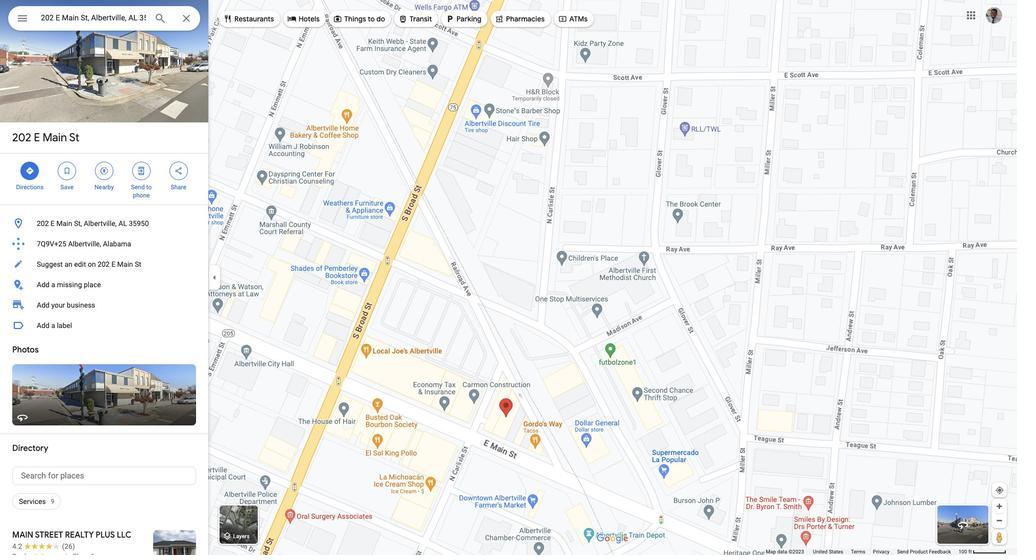 Task type: describe. For each thing, give the bounding box(es) containing it.
business
[[67, 301, 95, 310]]

100
[[959, 550, 968, 555]]


[[62, 166, 72, 177]]

202 e main st, albertville, al 35950
[[37, 220, 149, 228]]

2 vertical spatial main
[[117, 261, 133, 269]]

4.2 stars 26 reviews image
[[12, 542, 75, 552]]

zoom in image
[[996, 503, 1004, 511]]


[[446, 13, 455, 24]]

9
[[51, 499, 54, 506]]

zoom out image
[[996, 518, 1004, 525]]


[[333, 13, 342, 24]]

e for 202 e main st
[[34, 131, 40, 145]]

do
[[377, 14, 385, 24]]

services 9
[[19, 498, 54, 506]]

street view image
[[958, 520, 970, 532]]

send for send to phone
[[131, 184, 145, 191]]

7q9v+25 albertville, alabama
[[37, 240, 131, 248]]

202 for 202 e main st, albertville, al 35950
[[37, 220, 49, 228]]

street
[[35, 531, 63, 541]]

send product feedback button
[[898, 549, 952, 556]]

add a label
[[37, 322, 72, 330]]

footer inside google maps element
[[766, 549, 959, 556]]

none field inside 202 e main st, albertville, al 35950 field
[[41, 12, 146, 24]]

 atms
[[558, 13, 588, 24]]

main street realty plus llc
[[12, 531, 132, 541]]

add for add a label
[[37, 322, 50, 330]]


[[495, 13, 504, 24]]

add your business
[[37, 301, 95, 310]]

(26)
[[62, 543, 75, 551]]

atms
[[570, 14, 588, 24]]

edit
[[74, 261, 86, 269]]

add a label button
[[0, 316, 208, 336]]

e for 202 e main st, albertville, al 35950
[[51, 220, 55, 228]]

missing
[[57, 281, 82, 289]]

united states
[[814, 550, 844, 555]]

100 ft button
[[959, 550, 1007, 555]]

realty
[[65, 531, 94, 541]]

map data ©2023
[[766, 550, 806, 555]]

a for missing
[[51, 281, 55, 289]]

 transit
[[399, 13, 432, 24]]

a for label
[[51, 322, 55, 330]]

add your business link
[[0, 295, 208, 316]]

1 vertical spatial albertville,
[[68, 240, 101, 248]]


[[25, 166, 34, 177]]

202 inside the suggest an edit on 202 e main st button
[[98, 261, 110, 269]]

save
[[60, 184, 74, 191]]

to inside  things to do
[[368, 14, 375, 24]]

plus
[[96, 531, 115, 541]]


[[137, 166, 146, 177]]

label
[[57, 322, 72, 330]]

parking
[[457, 14, 482, 24]]

al
[[119, 220, 127, 228]]

an
[[65, 261, 72, 269]]

ft
[[969, 550, 973, 555]]

0 vertical spatial albertville,
[[84, 220, 117, 228]]

4.2
[[12, 543, 22, 551]]

suggest an edit on 202 e main st
[[37, 261, 142, 269]]

 search field
[[8, 6, 200, 33]]

services
[[19, 498, 46, 506]]

send product feedback
[[898, 550, 952, 555]]

privacy
[[874, 550, 890, 555]]

0 horizontal spatial st
[[69, 131, 79, 145]]

add a missing place button
[[0, 275, 208, 295]]

united states button
[[814, 549, 844, 556]]

add for add a missing place
[[37, 281, 50, 289]]

share
[[171, 184, 186, 191]]

collapse side panel image
[[209, 272, 220, 284]]

alabama
[[103, 240, 131, 248]]

 things to do
[[333, 13, 385, 24]]



Task type: locate. For each thing, give the bounding box(es) containing it.
albertville,
[[84, 220, 117, 228], [68, 240, 101, 248]]

0 vertical spatial 202
[[12, 131, 31, 145]]

add
[[37, 281, 50, 289], [37, 301, 50, 310], [37, 322, 50, 330]]

united
[[814, 550, 828, 555]]

1 vertical spatial st
[[135, 261, 142, 269]]

footer
[[766, 549, 959, 556]]

restaurants
[[235, 14, 274, 24]]

e up the 7q9v+25
[[51, 220, 55, 228]]

202 right on
[[98, 261, 110, 269]]

add inside add a label button
[[37, 322, 50, 330]]

 restaurants
[[223, 13, 274, 24]]

to left do
[[368, 14, 375, 24]]

202 inside "202 e main st, albertville, al 35950" button
[[37, 220, 49, 228]]

feedback
[[930, 550, 952, 555]]

1 a from the top
[[51, 281, 55, 289]]

send inside send to phone
[[131, 184, 145, 191]]

privacy button
[[874, 549, 890, 556]]

None field
[[41, 12, 146, 24]]

send for send product feedback
[[898, 550, 909, 555]]

main for st
[[43, 131, 67, 145]]

layers
[[233, 534, 250, 541]]

actions for 202 e main st region
[[0, 154, 208, 205]]

1 horizontal spatial to
[[368, 14, 375, 24]]

footer containing map data ©2023
[[766, 549, 959, 556]]

albertville, up suggest an edit on 202 e main st
[[68, 240, 101, 248]]

e up 
[[34, 131, 40, 145]]

suggest an edit on 202 e main st button
[[0, 254, 208, 275]]

nearby
[[95, 184, 114, 191]]


[[399, 13, 408, 24]]

to
[[368, 14, 375, 24], [146, 184, 152, 191]]

1 horizontal spatial st
[[135, 261, 142, 269]]

directory
[[12, 444, 48, 454]]


[[174, 166, 183, 177]]

phone
[[133, 192, 150, 199]]

terms button
[[852, 549, 866, 556]]

0 vertical spatial st
[[69, 131, 79, 145]]

transit
[[410, 14, 432, 24]]

to up phone
[[146, 184, 152, 191]]

1 horizontal spatial 202
[[37, 220, 49, 228]]

1 vertical spatial send
[[898, 550, 909, 555]]

send up phone
[[131, 184, 145, 191]]

 parking
[[446, 13, 482, 24]]

0 horizontal spatial e
[[34, 131, 40, 145]]

202 e main st, albertville, al 35950 button
[[0, 214, 208, 234]]

send inside "button"
[[898, 550, 909, 555]]

pharmacies
[[506, 14, 545, 24]]

st up add a missing place button
[[135, 261, 142, 269]]

google maps element
[[0, 0, 1018, 556]]

data
[[778, 550, 788, 555]]

202 up 
[[12, 131, 31, 145]]

1 vertical spatial 202
[[37, 220, 49, 228]]

add a missing place
[[37, 281, 101, 289]]

show your location image
[[996, 486, 1005, 496]]

on
[[88, 261, 96, 269]]

202 E Main St, Albertville, AL 35950 field
[[8, 6, 200, 31]]

202 up the 7q9v+25
[[37, 220, 49, 228]]

none text field inside 202 e main st main content
[[12, 468, 196, 486]]

202 e main st
[[12, 131, 79, 145]]

3 add from the top
[[37, 322, 50, 330]]

0 horizontal spatial send
[[131, 184, 145, 191]]

add down suggest
[[37, 281, 50, 289]]

place
[[84, 281, 101, 289]]


[[16, 11, 29, 26]]

to inside send to phone
[[146, 184, 152, 191]]

 button
[[8, 6, 37, 33]]

main down the 'alabama'
[[117, 261, 133, 269]]

0 vertical spatial a
[[51, 281, 55, 289]]

st inside button
[[135, 261, 142, 269]]

2 add from the top
[[37, 301, 50, 310]]

0 vertical spatial to
[[368, 14, 375, 24]]

google account: leeland pitt  
(leeland.pitt@adept.ai) image
[[987, 7, 1003, 23]]

0 horizontal spatial to
[[146, 184, 152, 191]]

a left label
[[51, 322, 55, 330]]

1 vertical spatial add
[[37, 301, 50, 310]]

2 vertical spatial add
[[37, 322, 50, 330]]

1 horizontal spatial e
[[51, 220, 55, 228]]


[[288, 13, 297, 24]]


[[558, 13, 568, 24]]


[[223, 13, 233, 24]]

1 horizontal spatial send
[[898, 550, 909, 555]]

100 ft
[[959, 550, 973, 555]]

llc
[[117, 531, 132, 541]]

2 a from the top
[[51, 322, 55, 330]]

7q9v+25 albertville, alabama button
[[0, 234, 208, 254]]

add left label
[[37, 322, 50, 330]]

send to phone
[[131, 184, 152, 199]]

main left st,
[[56, 220, 72, 228]]

202 for 202 e main st
[[12, 131, 31, 145]]

0 vertical spatial e
[[34, 131, 40, 145]]

send
[[131, 184, 145, 191], [898, 550, 909, 555]]

2 vertical spatial e
[[111, 261, 116, 269]]


[[100, 166, 109, 177]]

2 vertical spatial 202
[[98, 261, 110, 269]]

main for st,
[[56, 220, 72, 228]]

add inside add a missing place button
[[37, 281, 50, 289]]

0 horizontal spatial 202
[[12, 131, 31, 145]]

0 vertical spatial main
[[43, 131, 67, 145]]

1 vertical spatial to
[[146, 184, 152, 191]]

2 horizontal spatial e
[[111, 261, 116, 269]]

photos
[[12, 345, 39, 356]]

add inside add your business link
[[37, 301, 50, 310]]

e down the 'alabama'
[[111, 261, 116, 269]]

add for add your business
[[37, 301, 50, 310]]

send left product
[[898, 550, 909, 555]]

st up 
[[69, 131, 79, 145]]

main up 
[[43, 131, 67, 145]]

1 add from the top
[[37, 281, 50, 289]]

None text field
[[12, 468, 196, 486]]

things
[[344, 14, 366, 24]]

main
[[12, 531, 33, 541]]

35950
[[129, 220, 149, 228]]

2 horizontal spatial 202
[[98, 261, 110, 269]]

st
[[69, 131, 79, 145], [135, 261, 142, 269]]

map
[[766, 550, 777, 555]]

terms
[[852, 550, 866, 555]]

hotels
[[299, 14, 320, 24]]

a left missing
[[51, 281, 55, 289]]

states
[[830, 550, 844, 555]]

 hotels
[[288, 13, 320, 24]]

main
[[43, 131, 67, 145], [56, 220, 72, 228], [117, 261, 133, 269]]

0 vertical spatial send
[[131, 184, 145, 191]]

st,
[[74, 220, 82, 228]]

1 vertical spatial main
[[56, 220, 72, 228]]

1 vertical spatial a
[[51, 322, 55, 330]]

©2023
[[789, 550, 805, 555]]

202 e main st main content
[[0, 0, 208, 556]]

product
[[911, 550, 928, 555]]

1 vertical spatial e
[[51, 220, 55, 228]]

 pharmacies
[[495, 13, 545, 24]]

suggest
[[37, 261, 63, 269]]

0 vertical spatial add
[[37, 281, 50, 289]]

show street view coverage image
[[993, 530, 1008, 546]]

e
[[34, 131, 40, 145], [51, 220, 55, 228], [111, 261, 116, 269]]

directions
[[16, 184, 44, 191]]

add left your
[[37, 301, 50, 310]]

a
[[51, 281, 55, 289], [51, 322, 55, 330]]

7q9v+25
[[37, 240, 66, 248]]

your
[[51, 301, 65, 310]]

albertville, up the "7q9v+25 albertville, alabama" button
[[84, 220, 117, 228]]



Task type: vqa. For each thing, say whether or not it's contained in the screenshot.
Google Account: James Peterson  
(james.peterson1902@gmail.com) image
no



